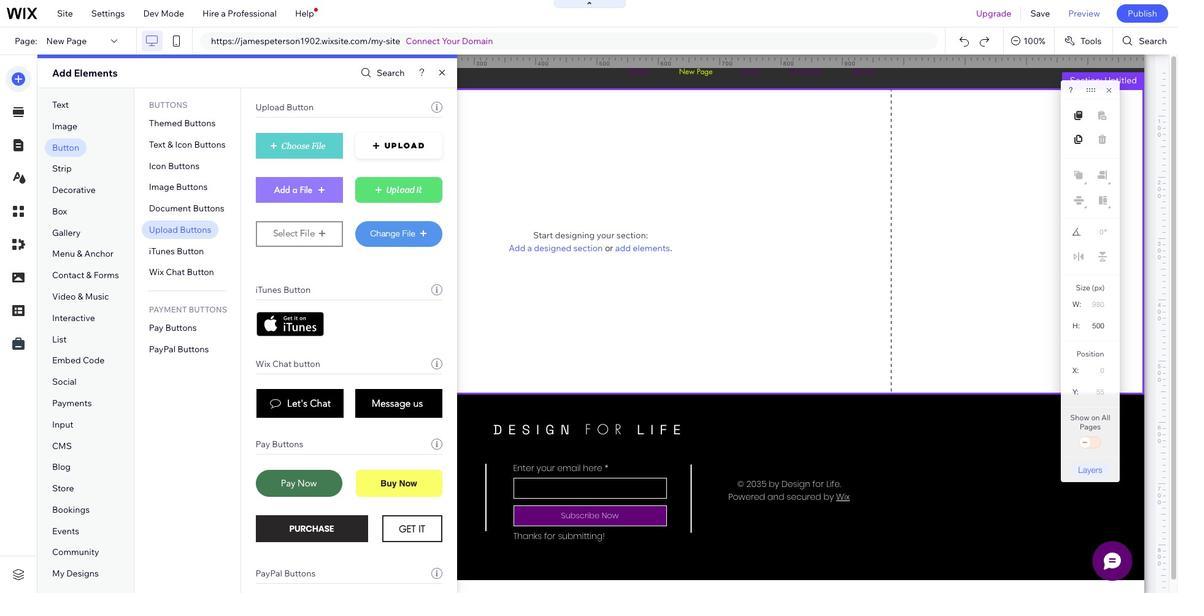 Task type: locate. For each thing, give the bounding box(es) containing it.
add a designed section button
[[509, 243, 603, 254]]

0 vertical spatial upload
[[256, 102, 285, 113]]

contact
[[52, 270, 84, 281]]

0 vertical spatial chat
[[166, 267, 185, 278]]

1 horizontal spatial upload
[[256, 102, 285, 113]]

1 vertical spatial itunes button
[[256, 285, 311, 296]]

image up "document"
[[149, 182, 174, 193]]

buttons
[[149, 100, 188, 110], [184, 118, 216, 129], [194, 139, 226, 150], [168, 160, 199, 172], [176, 182, 208, 193], [193, 203, 224, 214], [180, 225, 211, 236], [189, 305, 227, 315], [165, 323, 197, 334], [178, 344, 209, 355], [272, 439, 303, 450], [284, 569, 316, 580]]

h:
[[1072, 322, 1080, 331]]

chat
[[166, 267, 185, 278], [272, 359, 292, 370]]

themed
[[149, 118, 182, 129]]

search button
[[1113, 28, 1178, 55], [358, 64, 405, 82]]

1 horizontal spatial add
[[509, 243, 525, 254]]

paypal buttons
[[149, 344, 209, 355], [256, 569, 316, 580]]

& right video
[[78, 291, 83, 303]]

chat up payment
[[166, 267, 185, 278]]

icon down themed buttons
[[175, 139, 192, 150]]

1 vertical spatial image
[[149, 182, 174, 193]]

0 vertical spatial image
[[52, 121, 77, 132]]

icon buttons
[[149, 160, 199, 172]]

0 horizontal spatial pay buttons
[[149, 323, 197, 334]]

0 vertical spatial itunes button
[[149, 246, 204, 257]]

wix up payment
[[149, 267, 164, 278]]

1 vertical spatial chat
[[272, 359, 292, 370]]

800
[[783, 60, 794, 67]]

a right hire
[[221, 8, 226, 19]]

1 vertical spatial icon
[[149, 160, 166, 172]]

my designs
[[52, 569, 99, 580]]

chat for button
[[272, 359, 292, 370]]

add left designed
[[509, 243, 525, 254]]

show
[[1070, 414, 1089, 423]]

0 horizontal spatial itunes button
[[149, 246, 204, 257]]

anchor
[[84, 249, 114, 260]]

wix
[[149, 267, 164, 278], [256, 359, 270, 370]]

layers
[[1078, 465, 1102, 476]]

1 horizontal spatial itunes button
[[256, 285, 311, 296]]

cms
[[52, 441, 72, 452]]

switch
[[1078, 435, 1103, 452]]

section:
[[616, 230, 648, 241]]

position
[[1076, 350, 1104, 359]]

designing
[[555, 230, 595, 241]]

1 horizontal spatial pay buttons
[[256, 439, 303, 450]]

preview
[[1068, 8, 1100, 19]]

add down new page
[[52, 67, 72, 79]]

upload button
[[256, 102, 314, 113]]

1 vertical spatial a
[[527, 243, 532, 254]]

code
[[83, 355, 104, 367]]

0 vertical spatial paypal buttons
[[149, 344, 209, 355]]

& for contact
[[86, 270, 92, 281]]

1 vertical spatial upload
[[149, 225, 178, 236]]

1 horizontal spatial icon
[[175, 139, 192, 150]]

1 horizontal spatial text
[[149, 139, 166, 150]]

1 vertical spatial search button
[[358, 64, 405, 82]]

search button down publish on the right top of page
[[1113, 28, 1178, 55]]

0 horizontal spatial pay
[[149, 323, 163, 334]]

search down the site
[[377, 67, 405, 79]]

1 vertical spatial wix
[[256, 359, 270, 370]]

add inside start designing your section: add a designed section or add elements .
[[509, 243, 525, 254]]

wix for wix chat button
[[256, 359, 270, 370]]

text down add elements
[[52, 99, 69, 110]]

wix left button
[[256, 359, 270, 370]]

1 vertical spatial pay
[[256, 439, 270, 450]]

& for video
[[78, 291, 83, 303]]

hire a professional
[[203, 8, 277, 19]]

& up icon buttons
[[168, 139, 173, 150]]

chat left button
[[272, 359, 292, 370]]

1 vertical spatial search
[[377, 67, 405, 79]]

0 vertical spatial icon
[[175, 139, 192, 150]]

social
[[52, 377, 77, 388]]

0 vertical spatial itunes
[[149, 246, 175, 257]]

image for image buttons
[[149, 182, 174, 193]]

1 horizontal spatial chat
[[272, 359, 292, 370]]

?
[[1069, 86, 1073, 94]]

700
[[722, 60, 733, 67]]

& right the menu
[[77, 249, 82, 260]]

None text field
[[1087, 225, 1104, 241], [1085, 363, 1109, 379], [1087, 225, 1104, 241], [1085, 363, 1109, 379]]

0 horizontal spatial wix
[[149, 267, 164, 278]]

document
[[149, 203, 191, 214]]

0 vertical spatial text
[[52, 99, 69, 110]]

save
[[1030, 8, 1050, 19]]

button
[[293, 359, 320, 370]]

text & icon buttons
[[149, 139, 226, 150]]

600
[[660, 60, 672, 67]]

themed buttons
[[149, 118, 216, 129]]

start
[[533, 230, 553, 241]]

0 vertical spatial search
[[1139, 36, 1167, 47]]

itunes
[[149, 246, 175, 257], [256, 285, 281, 296]]

0 horizontal spatial chat
[[166, 267, 185, 278]]

payments
[[52, 398, 92, 409]]

0 horizontal spatial search
[[377, 67, 405, 79]]

1 vertical spatial paypal
[[256, 569, 282, 580]]

0 vertical spatial wix
[[149, 267, 164, 278]]

0 vertical spatial search button
[[1113, 28, 1178, 55]]

1 vertical spatial itunes
[[256, 285, 281, 296]]

None text field
[[1086, 296, 1109, 313], [1086, 318, 1109, 334], [1085, 384, 1109, 401], [1086, 296, 1109, 313], [1086, 318, 1109, 334], [1085, 384, 1109, 401]]

wix chat button
[[149, 267, 214, 278]]

text down 'themed'
[[149, 139, 166, 150]]

image up strip
[[52, 121, 77, 132]]

0 horizontal spatial icon
[[149, 160, 166, 172]]

1 horizontal spatial itunes
[[256, 285, 281, 296]]

search down publish button
[[1139, 36, 1167, 47]]

untitled
[[1105, 75, 1137, 86]]

show on all pages
[[1070, 414, 1110, 432]]

&
[[168, 139, 173, 150], [77, 249, 82, 260], [86, 270, 92, 281], [78, 291, 83, 303]]

section: untitled
[[1070, 75, 1137, 86]]

icon up image buttons
[[149, 160, 166, 172]]

add elements button
[[615, 243, 670, 254]]

a left designed
[[527, 243, 532, 254]]

new
[[46, 36, 64, 47]]

search button down the site
[[358, 64, 405, 82]]

paypal
[[149, 344, 176, 355], [256, 569, 282, 580]]

store
[[52, 484, 74, 495]]

size
[[1076, 283, 1090, 293]]

1 horizontal spatial wix
[[256, 359, 270, 370]]

dev mode
[[143, 8, 184, 19]]

tools button
[[1055, 28, 1113, 55]]

elements
[[633, 243, 670, 254]]

upload for upload button
[[256, 102, 285, 113]]

icon
[[175, 139, 192, 150], [149, 160, 166, 172]]

1 horizontal spatial search button
[[1113, 28, 1178, 55]]

w:
[[1072, 301, 1081, 309]]

1 horizontal spatial search
[[1139, 36, 1167, 47]]

0 vertical spatial add
[[52, 67, 72, 79]]

300
[[476, 60, 487, 67]]

payment buttons
[[149, 305, 227, 315]]

page
[[66, 36, 87, 47]]

contact & forms
[[52, 270, 119, 281]]

bookings
[[52, 505, 90, 516]]

1 horizontal spatial image
[[149, 182, 174, 193]]

0 horizontal spatial paypal buttons
[[149, 344, 209, 355]]

mode
[[161, 8, 184, 19]]

0 horizontal spatial text
[[52, 99, 69, 110]]

1 vertical spatial add
[[509, 243, 525, 254]]

1 horizontal spatial a
[[527, 243, 532, 254]]

https://jamespeterson1902.wixsite.com/my-
[[211, 36, 386, 47]]

1 vertical spatial text
[[149, 139, 166, 150]]

strip
[[52, 163, 72, 174]]

button
[[286, 102, 314, 113], [52, 142, 79, 153], [177, 246, 204, 257], [187, 267, 214, 278], [283, 285, 311, 296]]

1 vertical spatial paypal buttons
[[256, 569, 316, 580]]

hire
[[203, 8, 219, 19]]

site
[[386, 36, 400, 47]]

your
[[597, 230, 615, 241]]

upload buttons
[[149, 225, 211, 236]]

& left the forms
[[86, 270, 92, 281]]

0 horizontal spatial a
[[221, 8, 226, 19]]

music
[[85, 291, 109, 303]]

0 horizontal spatial upload
[[149, 225, 178, 236]]

0 vertical spatial paypal
[[149, 344, 176, 355]]

0 horizontal spatial image
[[52, 121, 77, 132]]

1 horizontal spatial pay
[[256, 439, 270, 450]]

1 horizontal spatial paypal
[[256, 569, 282, 580]]

menu & anchor
[[52, 249, 114, 260]]

0 vertical spatial pay
[[149, 323, 163, 334]]



Task type: describe. For each thing, give the bounding box(es) containing it.
publish
[[1128, 8, 1157, 19]]

interactive
[[52, 313, 95, 324]]

(px)
[[1092, 283, 1105, 293]]

all
[[1102, 414, 1110, 423]]

tools
[[1080, 36, 1102, 47]]

900
[[845, 60, 856, 67]]

box
[[52, 206, 67, 217]]

blog
[[52, 462, 71, 473]]

& for menu
[[77, 249, 82, 260]]

0 horizontal spatial paypal
[[149, 344, 176, 355]]

image buttons
[[149, 182, 208, 193]]

embed
[[52, 355, 81, 367]]

elements
[[74, 67, 118, 79]]

forms
[[94, 270, 119, 281]]

image for image
[[52, 121, 77, 132]]

publish button
[[1117, 4, 1168, 23]]

or
[[605, 243, 613, 253]]

input
[[52, 419, 73, 431]]

list
[[52, 334, 67, 345]]

a inside start designing your section: add a designed section or add elements .
[[527, 243, 532, 254]]

layers button
[[1071, 464, 1110, 477]]

document buttons
[[149, 203, 224, 214]]

video
[[52, 291, 76, 303]]

& for text
[[168, 139, 173, 150]]

add elements
[[52, 67, 118, 79]]

video & music
[[52, 291, 109, 303]]

pages
[[1080, 423, 1101, 432]]

chat for button
[[166, 267, 185, 278]]

wix chat button
[[256, 359, 320, 370]]

1 horizontal spatial paypal buttons
[[256, 569, 316, 580]]

°
[[1104, 228, 1107, 237]]

decorative
[[52, 185, 96, 196]]

section
[[573, 243, 603, 254]]

0 vertical spatial pay buttons
[[149, 323, 197, 334]]

settings
[[91, 8, 125, 19]]

500
[[599, 60, 610, 67]]

payment
[[149, 305, 187, 315]]

0 horizontal spatial itunes
[[149, 246, 175, 257]]

designs
[[66, 569, 99, 580]]

gallery
[[52, 227, 81, 238]]

your
[[442, 36, 460, 47]]

text for text & icon buttons
[[149, 139, 166, 150]]

start designing your section: add a designed section or add elements .
[[509, 230, 672, 254]]

new page
[[46, 36, 87, 47]]

embed code
[[52, 355, 104, 367]]

100%
[[1024, 36, 1045, 47]]

100% button
[[1004, 28, 1054, 55]]

x:
[[1072, 367, 1079, 375]]

save button
[[1021, 0, 1059, 27]]

400
[[538, 60, 549, 67]]

add
[[615, 243, 631, 254]]

preview button
[[1059, 0, 1109, 27]]

professional
[[228, 8, 277, 19]]

https://jamespeterson1902.wixsite.com/my-site connect your domain
[[211, 36, 493, 47]]

upload for upload buttons
[[149, 225, 178, 236]]

designed
[[534, 243, 571, 254]]

domain
[[462, 36, 493, 47]]

site
[[57, 8, 73, 19]]

upgrade
[[976, 8, 1011, 19]]

help
[[295, 8, 314, 19]]

0 vertical spatial a
[[221, 8, 226, 19]]

text for text
[[52, 99, 69, 110]]

0 horizontal spatial add
[[52, 67, 72, 79]]

0 horizontal spatial search button
[[358, 64, 405, 82]]

dev
[[143, 8, 159, 19]]

y:
[[1072, 388, 1079, 397]]

on
[[1091, 414, 1100, 423]]

events
[[52, 526, 79, 537]]

section:
[[1070, 75, 1103, 86]]

menu
[[52, 249, 75, 260]]

size (px)
[[1076, 283, 1105, 293]]

1 vertical spatial pay buttons
[[256, 439, 303, 450]]

wix for wix chat button
[[149, 267, 164, 278]]



Task type: vqa. For each thing, say whether or not it's contained in the screenshot.
https://www.wix.com/mysite on the left of page
no



